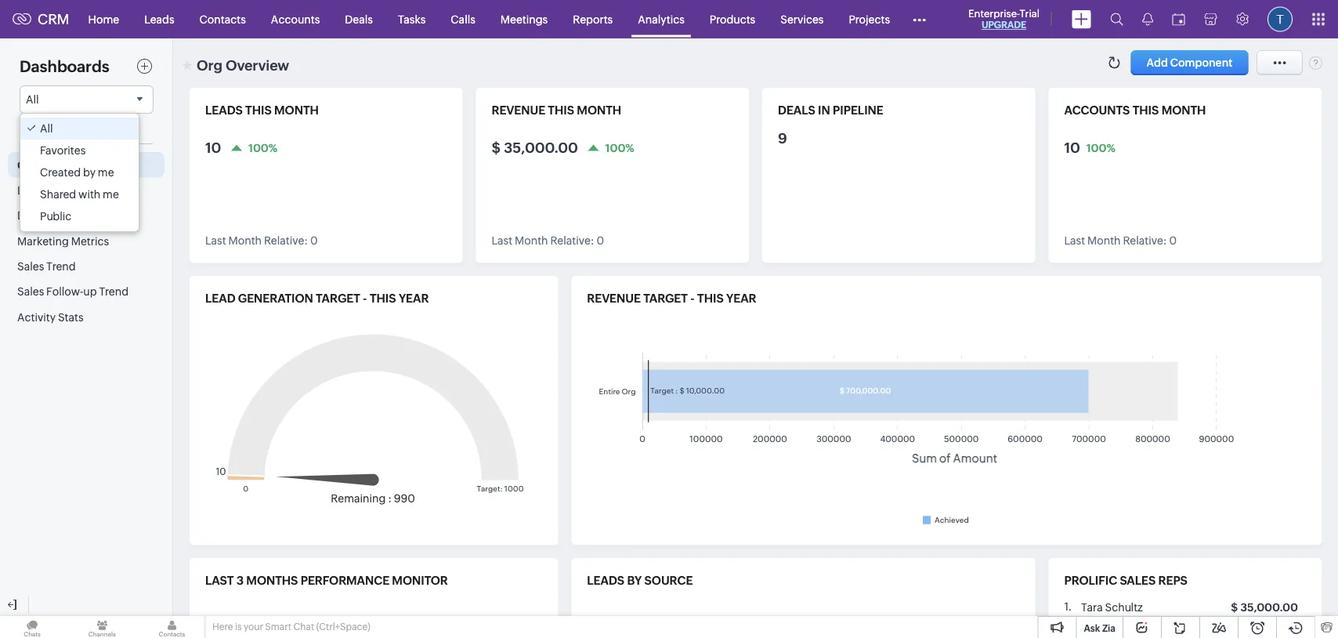 Task type: vqa. For each thing, say whether or not it's contained in the screenshot.
$ 35,000.00's Last Month Relative: 0
yes



Task type: locate. For each thing, give the bounding box(es) containing it.
sales for sales follow-up trend
[[17, 285, 44, 298]]

0 vertical spatial org
[[197, 57, 223, 73]]

accounts
[[1065, 103, 1130, 117]]

org down contacts
[[197, 57, 223, 73]]

0 vertical spatial all
[[26, 93, 39, 106]]

1 horizontal spatial 100%
[[606, 141, 635, 154]]

me
[[98, 166, 114, 179], [103, 188, 119, 201]]

1 horizontal spatial analytics
[[638, 13, 685, 25]]

0 horizontal spatial overview
[[40, 159, 89, 171]]

is
[[235, 622, 242, 632]]

1 last month relative: 0 from the left
[[205, 234, 318, 247]]

signals image
[[1143, 13, 1154, 26]]

0 horizontal spatial month
[[228, 234, 262, 247]]

org overview down favorites
[[17, 159, 89, 171]]

1 vertical spatial analytics
[[44, 184, 91, 196]]

0 horizontal spatial -
[[363, 292, 367, 305]]

1 vertical spatial 35,000.00
[[1241, 601, 1299, 614]]

1 horizontal spatial $
[[1231, 601, 1238, 614]]

services link
[[768, 0, 837, 38]]

1 horizontal spatial -
[[691, 292, 695, 305]]

metrics
[[71, 235, 109, 247]]

Search text field
[[20, 121, 153, 144]]

1 vertical spatial org
[[17, 159, 37, 171]]

create menu element
[[1063, 0, 1101, 38]]

$
[[492, 140, 501, 156], [1231, 601, 1238, 614]]

0 vertical spatial trend
[[46, 260, 76, 273]]

achieved
[[935, 515, 969, 524]]

0 vertical spatial org overview
[[197, 57, 289, 73]]

months
[[246, 574, 298, 587]]

1 vertical spatial revenue
[[587, 292, 641, 305]]

2 100% from the left
[[606, 141, 635, 154]]

1 vertical spatial trend
[[99, 285, 129, 298]]

0 vertical spatial $ 35,000.00
[[492, 140, 578, 156]]

generation
[[238, 292, 313, 305]]

2 year from the left
[[727, 292, 757, 305]]

0 horizontal spatial org overview
[[17, 159, 89, 171]]

tasks
[[398, 13, 426, 25]]

month for $ 35,000.00
[[577, 103, 622, 117]]

tree containing all
[[20, 114, 139, 231]]

0 horizontal spatial revenue
[[492, 103, 546, 117]]

tree
[[20, 114, 139, 231]]

1 100% from the left
[[248, 141, 278, 154]]

chats image
[[0, 616, 64, 638]]

2 sales from the top
[[17, 285, 44, 298]]

1 0 from the left
[[310, 234, 318, 247]]

2 relative: from the left
[[551, 234, 595, 247]]

100% down accounts on the right of page
[[1087, 141, 1116, 154]]

2 month from the left
[[577, 103, 622, 117]]

1 year from the left
[[399, 292, 429, 305]]

prolific sales reps
[[1065, 574, 1188, 587]]

lead generation target - this year
[[205, 292, 429, 305]]

1 month from the left
[[228, 234, 262, 247]]

1 vertical spatial $ 35,000.00
[[1231, 601, 1299, 614]]

1 horizontal spatial 0
[[597, 234, 604, 247]]

leads link
[[132, 0, 187, 38]]

0 vertical spatial analytics
[[638, 13, 685, 25]]

0 vertical spatial $
[[492, 140, 501, 156]]

0 horizontal spatial leads
[[205, 103, 243, 117]]

0 horizontal spatial $ 35,000.00
[[492, 140, 578, 156]]

all inside field
[[26, 93, 39, 106]]

trend inside sales trend link
[[46, 260, 76, 273]]

2 horizontal spatial relative:
[[1123, 234, 1168, 247]]

relative: for $ 35,000.00
[[551, 234, 595, 247]]

shared with me
[[40, 188, 119, 201]]

revenue for revenue target - this year
[[587, 292, 641, 305]]

analytics inside 'link'
[[638, 13, 685, 25]]

org
[[197, 57, 223, 73], [17, 159, 37, 171]]

0 horizontal spatial month
[[274, 103, 319, 117]]

1 vertical spatial me
[[103, 188, 119, 201]]

contacts image
[[140, 616, 204, 638]]

public
[[40, 210, 72, 223]]

tasks link
[[386, 0, 438, 38]]

1 horizontal spatial trend
[[99, 285, 129, 298]]

me right by
[[98, 166, 114, 179]]

meetings
[[501, 13, 548, 25]]

revenue for revenue this month
[[492, 103, 546, 117]]

1 horizontal spatial leads
[[587, 574, 625, 587]]

1 vertical spatial leads
[[587, 574, 625, 587]]

search image
[[1111, 13, 1124, 26]]

2 0 from the left
[[597, 234, 604, 247]]

0 horizontal spatial trend
[[46, 260, 76, 273]]

10 for 10 100%
[[1065, 140, 1081, 156]]

lead
[[17, 184, 42, 196]]

profile image
[[1268, 7, 1293, 32]]

org overview up leads this month
[[197, 57, 289, 73]]

0 for $ 35,000.00
[[597, 234, 604, 247]]

1 10 from the left
[[205, 140, 221, 156]]

(ctrl+space)
[[316, 622, 371, 632]]

0 horizontal spatial last
[[205, 234, 226, 247]]

100%
[[248, 141, 278, 154], [606, 141, 635, 154], [1087, 141, 1116, 154]]

1 horizontal spatial all
[[40, 122, 53, 135]]

100% inside 10 100%
[[1087, 141, 1116, 154]]

this
[[245, 103, 272, 117], [548, 103, 575, 117], [1133, 103, 1159, 117], [370, 292, 396, 305], [698, 292, 724, 305]]

1 horizontal spatial revenue
[[587, 292, 641, 305]]

org up lead
[[17, 159, 37, 171]]

0 vertical spatial overview
[[226, 57, 289, 73]]

2 last month relative: 0 from the left
[[492, 234, 604, 247]]

3 month from the left
[[1088, 234, 1121, 247]]

tara schultz
[[1082, 601, 1143, 614]]

0 horizontal spatial org
[[17, 159, 37, 171]]

0
[[310, 234, 318, 247], [597, 234, 604, 247], [1170, 234, 1177, 247]]

0 horizontal spatial relative:
[[264, 234, 308, 247]]

1 horizontal spatial month
[[515, 234, 548, 247]]

analytics down created
[[44, 184, 91, 196]]

1 horizontal spatial last
[[492, 234, 513, 247]]

marketing
[[17, 235, 69, 247]]

month for 10
[[274, 103, 319, 117]]

me right with
[[103, 188, 119, 201]]

1 horizontal spatial target
[[644, 292, 688, 305]]

0 horizontal spatial year
[[399, 292, 429, 305]]

zia
[[1103, 623, 1116, 633]]

contacts
[[200, 13, 246, 25]]

0 vertical spatial me
[[98, 166, 114, 179]]

trend
[[46, 260, 76, 273], [99, 285, 129, 298]]

deal insights link
[[8, 203, 165, 228]]

2 horizontal spatial last
[[1065, 234, 1086, 247]]

3 0 from the left
[[1170, 234, 1177, 247]]

marketing metrics link
[[8, 228, 165, 253]]

trend right up
[[99, 285, 129, 298]]

leads
[[205, 103, 243, 117], [587, 574, 625, 587]]

100% for 10
[[248, 141, 278, 154]]

0 horizontal spatial 0
[[310, 234, 318, 247]]

2 horizontal spatial month
[[1088, 234, 1121, 247]]

leads for leads this month
[[205, 103, 243, 117]]

deals
[[345, 13, 373, 25]]

2 10 from the left
[[1065, 140, 1081, 156]]

1 vertical spatial overview
[[40, 159, 89, 171]]

me for shared with me
[[103, 188, 119, 201]]

upgrade
[[982, 20, 1027, 30]]

relative:
[[264, 234, 308, 247], [551, 234, 595, 247], [1123, 234, 1168, 247]]

calls link
[[438, 0, 488, 38]]

revenue this month
[[492, 103, 622, 117]]

0 horizontal spatial analytics
[[44, 184, 91, 196]]

calls
[[451, 13, 476, 25]]

overview up leads this month
[[226, 57, 289, 73]]

sales trend link
[[8, 253, 165, 279]]

0 vertical spatial revenue
[[492, 103, 546, 117]]

100% for $ 35,000.00
[[606, 141, 635, 154]]

1 horizontal spatial 10
[[1065, 140, 1081, 156]]

2 - from the left
[[691, 292, 695, 305]]

sales down the marketing
[[17, 260, 44, 273]]

1 horizontal spatial year
[[727, 292, 757, 305]]

last for $ 35,000.00
[[492, 234, 513, 247]]

enterprise-trial upgrade
[[969, 7, 1040, 30]]

10 100%
[[1065, 140, 1116, 156]]

calendar image
[[1173, 13, 1186, 25]]

sales up activity
[[17, 285, 44, 298]]

9
[[778, 130, 787, 146]]

sales
[[1120, 574, 1156, 587]]

2 last from the left
[[492, 234, 513, 247]]

0 horizontal spatial target
[[316, 292, 360, 305]]

monitor
[[392, 574, 448, 587]]

accounts this month
[[1065, 103, 1207, 117]]

1 horizontal spatial month
[[577, 103, 622, 117]]

3 100% from the left
[[1087, 141, 1116, 154]]

sales
[[17, 260, 44, 273], [17, 285, 44, 298]]

0 horizontal spatial last month relative: 0
[[205, 234, 318, 247]]

ask
[[1084, 623, 1101, 633]]

1 horizontal spatial last month relative: 0
[[492, 234, 604, 247]]

1 vertical spatial org overview
[[17, 159, 89, 171]]

created
[[40, 166, 81, 179]]

2 horizontal spatial month
[[1162, 103, 1207, 117]]

reports link
[[561, 0, 626, 38]]

10 down leads this month
[[205, 140, 221, 156]]

100% down revenue this month
[[606, 141, 635, 154]]

analytics right reports
[[638, 13, 685, 25]]

1 vertical spatial all
[[40, 122, 53, 135]]

all
[[26, 93, 39, 106], [40, 122, 53, 135]]

profile element
[[1259, 0, 1303, 38]]

month
[[228, 234, 262, 247], [515, 234, 548, 247], [1088, 234, 1121, 247]]

1 horizontal spatial 35,000.00
[[1241, 601, 1299, 614]]

source
[[645, 574, 693, 587]]

1 last from the left
[[205, 234, 226, 247]]

overview down favorites
[[40, 159, 89, 171]]

2 horizontal spatial 0
[[1170, 234, 1177, 247]]

1 horizontal spatial relative:
[[551, 234, 595, 247]]

100% down leads this month
[[248, 141, 278, 154]]

all up favorites
[[40, 122, 53, 135]]

year
[[399, 292, 429, 305], [727, 292, 757, 305]]

0 vertical spatial 35,000.00
[[504, 140, 578, 156]]

me for created by me
[[98, 166, 114, 179]]

trend down marketing metrics
[[46, 260, 76, 273]]

last
[[205, 234, 226, 247], [492, 234, 513, 247], [1065, 234, 1086, 247]]

10 down accounts on the right of page
[[1065, 140, 1081, 156]]

None button
[[1131, 50, 1249, 75]]

crm
[[38, 11, 69, 27]]

1 month from the left
[[274, 103, 319, 117]]

3 relative: from the left
[[1123, 234, 1168, 247]]

0 horizontal spatial $
[[492, 140, 501, 156]]

all down dashboards
[[26, 93, 39, 106]]

1.
[[1065, 601, 1072, 613]]

month
[[274, 103, 319, 117], [577, 103, 622, 117], [1162, 103, 1207, 117]]

search element
[[1101, 0, 1133, 38]]

chat
[[293, 622, 314, 632]]

2 month from the left
[[515, 234, 548, 247]]

1 vertical spatial sales
[[17, 285, 44, 298]]

0 vertical spatial leads
[[205, 103, 243, 117]]

last month relative: 0
[[205, 234, 318, 247], [492, 234, 604, 247], [1065, 234, 1177, 247]]

2 horizontal spatial last month relative: 0
[[1065, 234, 1177, 247]]

overview inside "link"
[[40, 159, 89, 171]]

pipeline
[[833, 103, 884, 117]]

1 horizontal spatial org
[[197, 57, 223, 73]]

analytics
[[638, 13, 685, 25], [44, 184, 91, 196]]

revenue
[[492, 103, 546, 117], [587, 292, 641, 305]]

0 horizontal spatial 100%
[[248, 141, 278, 154]]

1 relative: from the left
[[264, 234, 308, 247]]

0 vertical spatial sales
[[17, 260, 44, 273]]

2 horizontal spatial 100%
[[1087, 141, 1116, 154]]

deal insights
[[17, 209, 82, 222]]

target
[[316, 292, 360, 305], [644, 292, 688, 305]]

products link
[[697, 0, 768, 38]]

0 horizontal spatial all
[[26, 93, 39, 106]]

1 sales from the top
[[17, 260, 44, 273]]

0 horizontal spatial 10
[[205, 140, 221, 156]]

-
[[363, 292, 367, 305], [691, 292, 695, 305]]

leads
[[144, 13, 174, 25]]



Task type: describe. For each thing, give the bounding box(es) containing it.
create menu image
[[1072, 10, 1092, 29]]

1 target from the left
[[316, 292, 360, 305]]

dashboards
[[20, 58, 109, 76]]

help image
[[1310, 56, 1323, 70]]

services
[[781, 13, 824, 25]]

lead
[[205, 292, 236, 305]]

activity
[[17, 311, 56, 323]]

month for 10
[[228, 234, 262, 247]]

3
[[236, 574, 244, 587]]

contacts link
[[187, 0, 259, 38]]

1 vertical spatial $
[[1231, 601, 1238, 614]]

performance
[[301, 574, 390, 587]]

deals
[[778, 103, 816, 117]]

follow-
[[46, 285, 83, 298]]

leads by source
[[587, 574, 693, 587]]

meetings link
[[488, 0, 561, 38]]

1 horizontal spatial $ 35,000.00
[[1231, 601, 1299, 614]]

2 target from the left
[[644, 292, 688, 305]]

sales trend
[[17, 260, 76, 273]]

deals in pipeline
[[778, 103, 884, 117]]

leads this month
[[205, 103, 319, 117]]

in
[[818, 103, 831, 117]]

schultz
[[1106, 601, 1143, 614]]

channels image
[[70, 616, 134, 638]]

accounts
[[271, 13, 320, 25]]

smart
[[265, 622, 292, 632]]

this for accounts
[[1133, 103, 1159, 117]]

last
[[205, 574, 234, 587]]

0 horizontal spatial 35,000.00
[[504, 140, 578, 156]]

org overview inside "link"
[[17, 159, 89, 171]]

leads for leads by source
[[587, 574, 625, 587]]

accounts link
[[259, 0, 333, 38]]

home
[[88, 13, 119, 25]]

activity stats link
[[8, 304, 165, 329]]

All field
[[20, 85, 154, 114]]

last for 10
[[205, 234, 226, 247]]

3 last month relative: 0 from the left
[[1065, 234, 1177, 247]]

deals link
[[333, 0, 386, 38]]

prolific
[[1065, 574, 1118, 587]]

enterprise-
[[969, 7, 1020, 19]]

analytics link
[[626, 0, 697, 38]]

tara
[[1082, 601, 1103, 614]]

1 horizontal spatial overview
[[226, 57, 289, 73]]

products
[[710, 13, 756, 25]]

marketing metrics
[[17, 235, 109, 247]]

reps
[[1159, 574, 1188, 587]]

here
[[212, 622, 233, 632]]

last month relative: 0 for 10
[[205, 234, 318, 247]]

last month relative: 0 for $ 35,000.00
[[492, 234, 604, 247]]

insights
[[42, 209, 82, 222]]

last 3 months performance monitor
[[205, 574, 448, 587]]

this for leads
[[245, 103, 272, 117]]

trial
[[1020, 7, 1040, 19]]

reports
[[573, 13, 613, 25]]

revenue target - this year
[[587, 292, 757, 305]]

crm link
[[13, 11, 69, 27]]

with
[[78, 188, 101, 201]]

deal
[[17, 209, 40, 222]]

month for $ 35,000.00
[[515, 234, 548, 247]]

Other Modules field
[[903, 7, 937, 32]]

1 - from the left
[[363, 292, 367, 305]]

created by me
[[40, 166, 114, 179]]

favorites
[[40, 144, 86, 157]]

1 horizontal spatial org overview
[[197, 57, 289, 73]]

trend inside 'sales follow-up trend' link
[[99, 285, 129, 298]]

relative: for 10
[[264, 234, 308, 247]]

this for revenue
[[548, 103, 575, 117]]

home link
[[76, 0, 132, 38]]

3 last from the left
[[1065, 234, 1086, 247]]

by
[[83, 166, 96, 179]]

up
[[83, 285, 97, 298]]

projects
[[849, 13, 890, 25]]

ask zia
[[1084, 623, 1116, 633]]

stats
[[58, 311, 84, 323]]

sales for sales trend
[[17, 260, 44, 273]]

here is your smart chat (ctrl+space)
[[212, 622, 371, 632]]

lead analytics link
[[8, 177, 165, 203]]

3 month from the left
[[1162, 103, 1207, 117]]

0 for 10
[[310, 234, 318, 247]]

projects link
[[837, 0, 903, 38]]

signals element
[[1133, 0, 1163, 38]]

org overview link
[[8, 152, 165, 177]]

sales follow-up trend link
[[8, 279, 165, 304]]

activity stats
[[17, 311, 84, 323]]

shared
[[40, 188, 76, 201]]

sales follow-up trend
[[17, 285, 129, 298]]

10 for 10
[[205, 140, 221, 156]]

org inside "link"
[[17, 159, 37, 171]]

by
[[627, 574, 642, 587]]

your
[[244, 622, 263, 632]]

lead analytics
[[17, 184, 91, 196]]



